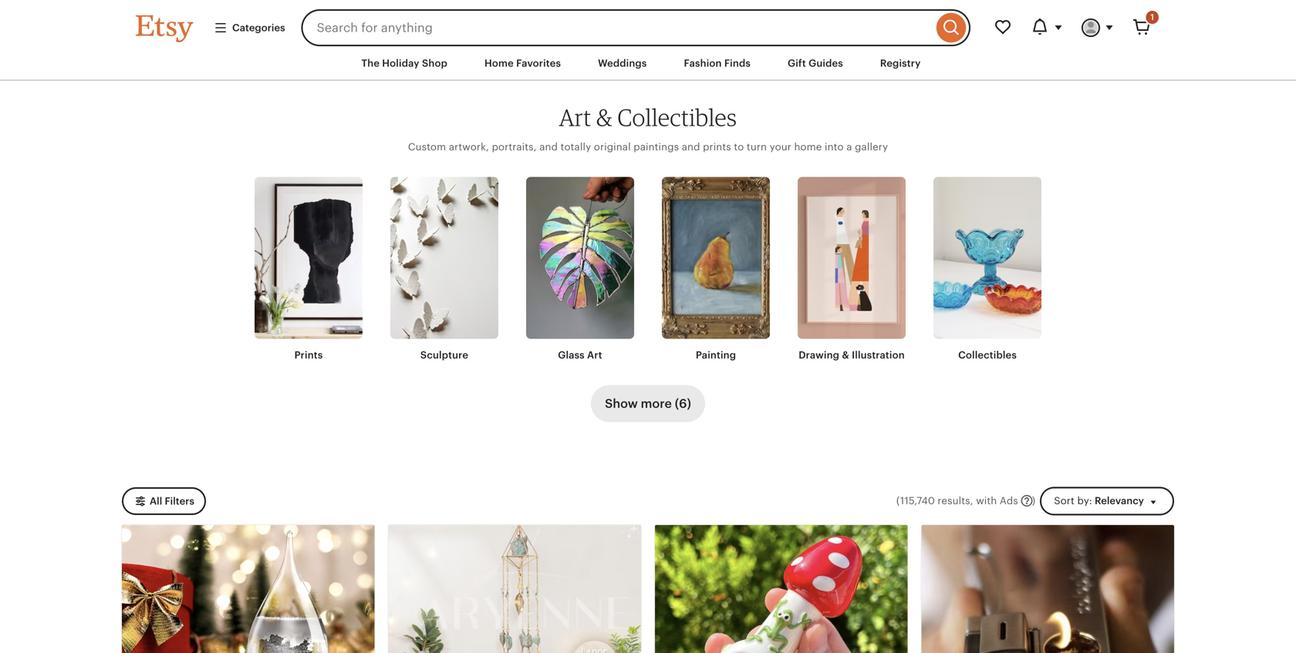Task type: locate. For each thing, give the bounding box(es) containing it.
0 horizontal spatial and
[[540, 141, 558, 153]]

sort
[[1054, 496, 1075, 507]]

collectibles inside collectibles link
[[959, 350, 1017, 361]]

sculpture
[[421, 350, 469, 361]]

categories banner
[[108, 0, 1188, 46]]

gift
[[788, 57, 806, 69]]

gift guides
[[788, 57, 843, 69]]

& right drawing
[[842, 350, 850, 361]]

home favorites link
[[473, 49, 573, 77]]

1 horizontal spatial and
[[682, 141, 700, 153]]

( 115,740 results,
[[897, 496, 974, 507]]

fashion finds link
[[673, 49, 762, 77]]

art right glass
[[587, 350, 603, 361]]

and
[[540, 141, 558, 153], [682, 141, 700, 153]]

(6)
[[675, 397, 691, 411]]

0 vertical spatial collectibles
[[618, 103, 737, 132]]

art up totally
[[559, 103, 592, 132]]

&
[[597, 103, 613, 132], [842, 350, 850, 361]]

menu bar
[[108, 46, 1188, 81]]

a
[[847, 141, 852, 153]]

your
[[770, 141, 792, 153]]

prints
[[703, 141, 731, 153]]

sculpture link
[[391, 177, 499, 362]]

all
[[150, 496, 162, 508]]

0 vertical spatial art
[[559, 103, 592, 132]]

collectibles
[[618, 103, 737, 132], [959, 350, 1017, 361]]

guides
[[809, 57, 843, 69]]

1 horizontal spatial collectibles
[[959, 350, 1017, 361]]

1 link
[[1124, 9, 1161, 46]]

weddings link
[[587, 49, 659, 77]]

finds
[[725, 57, 751, 69]]

amazonite crystal suncatcher, christmas gift for best friend, charming decor, prism suncatcher, handmade gift for mom, charming gift image
[[389, 525, 641, 654]]

painting
[[696, 350, 736, 361]]

favorites
[[516, 57, 561, 69]]

art
[[559, 103, 592, 132], [587, 350, 603, 361]]

categories button
[[202, 14, 297, 42]]

None search field
[[301, 9, 971, 46]]

portraits,
[[492, 141, 537, 153]]

show more (6) button
[[591, 386, 705, 423]]

weddings
[[598, 57, 647, 69]]

collectibles link
[[934, 177, 1042, 362]]

relevancy
[[1095, 496, 1144, 507]]

into
[[825, 141, 844, 153]]

unique gifts for women who has everything - storm glass set - unique holiday gift - birthday & christmas gift for her, unique science gift image
[[122, 525, 375, 654]]

1 vertical spatial collectibles
[[959, 350, 1017, 361]]

0 horizontal spatial &
[[597, 103, 613, 132]]

1 horizontal spatial &
[[842, 350, 850, 361]]

& up original
[[597, 103, 613, 132]]

& for illustration
[[842, 350, 850, 361]]

the holiday shop
[[362, 57, 448, 69]]

more
[[641, 397, 672, 411]]

and left prints
[[682, 141, 700, 153]]

show more (6)
[[605, 397, 691, 411]]

1 vertical spatial &
[[842, 350, 850, 361]]

gift guides link
[[776, 49, 855, 77]]

0 horizontal spatial collectibles
[[618, 103, 737, 132]]

and left totally
[[540, 141, 558, 153]]

fashion
[[684, 57, 722, 69]]

1 vertical spatial art
[[587, 350, 603, 361]]

the
[[362, 57, 380, 69]]

fashion finds
[[684, 57, 751, 69]]

)
[[1032, 496, 1036, 507]]

solo - the original all in one lighter image
[[922, 525, 1175, 654]]

by:
[[1078, 496, 1093, 507]]

prints link
[[255, 177, 363, 362]]

show
[[605, 397, 638, 411]]

glass art
[[558, 350, 603, 361]]

0 vertical spatial &
[[597, 103, 613, 132]]



Task type: describe. For each thing, give the bounding box(es) containing it.
home
[[794, 141, 822, 153]]

paintings
[[634, 141, 679, 153]]

home favorites
[[485, 57, 561, 69]]

gallery
[[855, 141, 888, 153]]

registry link
[[869, 49, 933, 77]]

categories
[[232, 22, 285, 33]]

registry
[[880, 57, 921, 69]]

illustration
[[852, 350, 905, 361]]

all filters
[[150, 496, 194, 508]]

custom
[[408, 141, 446, 153]]

holiday
[[382, 57, 420, 69]]

artwork,
[[449, 141, 489, 153]]

sort by: relevancy
[[1054, 496, 1144, 507]]

all filters button
[[122, 488, 206, 516]]

shop
[[422, 57, 448, 69]]

glass art link
[[526, 177, 634, 362]]

totally
[[561, 141, 591, 153]]

1
[[1151, 12, 1155, 22]]

turn
[[747, 141, 767, 153]]

with ads
[[976, 496, 1019, 507]]

menu bar containing the holiday shop
[[108, 46, 1188, 81]]

with
[[976, 496, 997, 507]]

ads
[[1000, 496, 1019, 507]]

painting link
[[662, 177, 770, 362]]

the holiday shop link
[[350, 49, 459, 77]]

to
[[734, 141, 744, 153]]

none search field inside categories banner
[[301, 9, 971, 46]]

drawing & illustration link
[[798, 177, 906, 362]]

Search for anything text field
[[301, 9, 933, 46]]

home
[[485, 57, 514, 69]]

drawing & illustration
[[799, 350, 905, 361]]

2 and from the left
[[682, 141, 700, 153]]

& for collectibles
[[597, 103, 613, 132]]

custom artwork, portraits, and totally original paintings and prints to turn your home into a gallery
[[408, 141, 888, 153]]

(
[[897, 496, 900, 507]]

prints
[[294, 350, 323, 361]]

filters
[[165, 496, 194, 508]]

drawing
[[799, 350, 840, 361]]

1 and from the left
[[540, 141, 558, 153]]

original
[[594, 141, 631, 153]]

art & collectibles
[[559, 103, 737, 132]]

mushroom pipe with froggy, ceramic hand pipe, cute smoking pipes, beautiful handmade design image
[[655, 525, 908, 654]]

results,
[[938, 496, 974, 507]]

glass
[[558, 350, 585, 361]]

115,740
[[901, 496, 935, 507]]



Task type: vqa. For each thing, say whether or not it's contained in the screenshot.
Large Gold Bracelet Cuff, Hammered Gold Cuff Bracelet, Unique Bracelet, Rustic Jewelry, Wide Cuff Bracelet Gold Big Bracelet, Open Bangle "Image" SHIPPING
no



